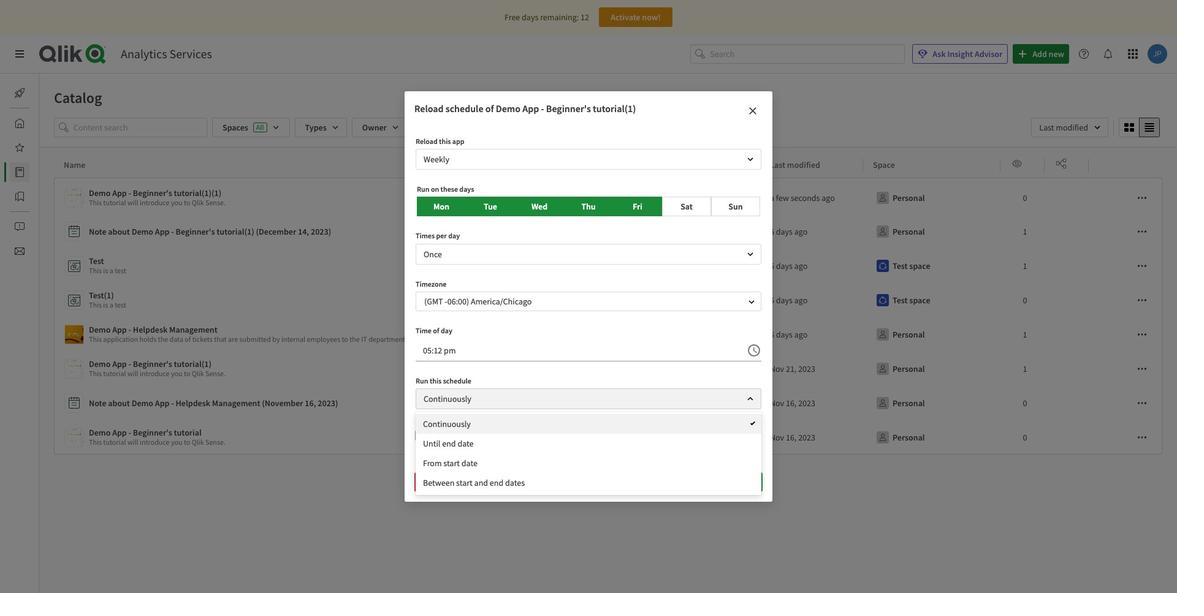 Task type: locate. For each thing, give the bounding box(es) containing it.
introduce inside demo app - beginner's tutorial(1) this tutorial will introduce you to qlik sense.
[[140, 369, 170, 378]]

0 vertical spatial continuously
[[424, 394, 472, 405]]

3 personal from the top
[[893, 329, 925, 340]]

1 vertical spatial date
[[462, 458, 478, 469]]

2 qlik sense app cell from the top
[[658, 249, 761, 283]]

Run this schedule field
[[416, 389, 762, 410]]

qlik
[[680, 193, 694, 204], [192, 198, 204, 207], [680, 261, 694, 272], [192, 369, 204, 378], [680, 432, 694, 443], [192, 438, 204, 447]]

qlik inside demo app - beginner's tutorial(1) this tutorial will introduce you to qlik sense.
[[192, 369, 204, 378]]

0 vertical spatial james peterson image
[[530, 224, 546, 240]]

1 vertical spatial to
[[184, 369, 190, 378]]

1 qlik sense app from the top
[[680, 193, 733, 204]]

app down sun "button" at the right of page
[[719, 261, 733, 272]]

to up note about demo app - helpdesk management (november 16, 2023)
[[184, 369, 190, 378]]

2023 for 0
[[799, 432, 816, 443]]

continuously inside run this schedule list box
[[423, 419, 471, 430]]

1 james peterson image from the top
[[530, 190, 546, 206]]

qlik sense app image
[[65, 326, 83, 344]]

qlik sense app image
[[65, 189, 83, 207], [65, 360, 83, 378], [65, 429, 83, 447]]

insight
[[948, 48, 973, 59]]

to for tutorial
[[184, 438, 190, 447]]

0 vertical spatial a
[[770, 193, 775, 204]]

james for 5 days ago
[[551, 261, 574, 272]]

1 vertical spatial test
[[115, 301, 126, 310]]

peterson left fri
[[576, 193, 608, 204]]

of
[[486, 102, 494, 115], [433, 326, 440, 335]]

4 james peterson cell from the top
[[520, 421, 658, 455]]

reload schedule of demo app - beginner's tutorial(1) dialog
[[401, 91, 773, 502]]

about inside button
[[108, 226, 130, 237]]

1 sense. from the top
[[205, 198, 226, 207]]

0 vertical spatial helpdesk
[[133, 324, 168, 336]]

james peterson image
[[530, 190, 546, 206], [530, 293, 546, 309], [530, 396, 546, 412], [530, 430, 546, 446]]

james peterson down 'continuously' field
[[551, 432, 608, 443]]

3 james peterson cell from the top
[[520, 386, 658, 421]]

4 personal cell from the top
[[864, 352, 1001, 386]]

is for test(1)
[[103, 301, 108, 310]]

2 vertical spatial 5
[[770, 295, 775, 306]]

tutorial inside demo app - beginner's tutorial(1)(1) this tutorial will introduce you to qlik sense.
[[103, 198, 126, 207]]

catalog
[[54, 88, 102, 107], [39, 167, 67, 178]]

peterson down thu button
[[576, 261, 608, 272]]

1 1 cell from the top
[[1001, 215, 1045, 249]]

demo app - helpdesk management button
[[64, 323, 515, 347]]

app inside demo app - beginner's tutorial(1)(1) this tutorial will introduce you to qlik sense.
[[112, 188, 127, 199]]

start right the "from"
[[444, 458, 460, 469]]

1 vertical spatial 5
[[770, 261, 775, 272]]

ago for demo app - helpdesk management
[[795, 329, 808, 340]]

continuously down run this schedule on the left
[[424, 394, 472, 405]]

subscriptions image
[[15, 247, 25, 256]]

end
[[442, 439, 456, 450], [490, 478, 504, 489]]

continuously up partial on the bottom left of page
[[423, 419, 471, 430]]

qlik down note about demo app - helpdesk management (november 16, 2023)
[[192, 438, 204, 447]]

2 test from the top
[[115, 301, 126, 310]]

1 vertical spatial 2023)
[[318, 398, 338, 409]]

qlik sense app
[[680, 193, 733, 204], [680, 261, 733, 272], [680, 432, 733, 443]]

peterson for 5
[[576, 261, 608, 272]]

1 peterson from the top
[[576, 193, 608, 204]]

1 nov from the top
[[770, 364, 785, 375]]

0 vertical spatial you
[[171, 198, 182, 207]]

beginner's for tutorial(1)
[[133, 359, 172, 370]]

qlik down "note" cell
[[680, 432, 694, 443]]

james peterson down thu button
[[551, 261, 608, 272]]

2 vertical spatial sense.
[[205, 438, 226, 447]]

4 personal button from the top
[[873, 359, 928, 379]]

ago inside 6 days ago "button"
[[795, 329, 808, 340]]

test for test(1)
[[893, 295, 908, 306]]

run for run on these days
[[417, 185, 430, 194]]

tutorial(1) up filters region
[[593, 102, 636, 115]]

2023) right (november
[[318, 398, 338, 409]]

reload for reload this app
[[416, 137, 438, 146]]

1 test from the top
[[115, 266, 126, 275]]

2 test space from the top
[[893, 295, 931, 306]]

test space for 1
[[893, 261, 931, 272]]

0 vertical spatial management
[[169, 324, 218, 336]]

reload for reload schedule of demo app - beginner's tutorial(1)
[[415, 102, 444, 115]]

0 horizontal spatial helpdesk
[[133, 324, 168, 336]]

5 days ago button for 0
[[770, 291, 808, 310]]

0 vertical spatial test
[[115, 266, 126, 275]]

qlik sense app for a few seconds ago
[[680, 193, 733, 204]]

2 vertical spatial introduce
[[140, 438, 170, 447]]

1 0 from the top
[[1023, 193, 1028, 204]]

2 space from the top
[[910, 295, 931, 306]]

hh:mm (a|p)m text field
[[416, 340, 740, 362]]

0 vertical spatial will
[[128, 198, 138, 207]]

3 to from the top
[[184, 438, 190, 447]]

1 horizontal spatial tutorial(1)
[[217, 226, 254, 237]]

beginner's inside demo app - beginner's tutorial this tutorial will introduce you to qlik sense.
[[133, 428, 172, 439]]

test right test(1)
[[115, 301, 126, 310]]

james peterson image for nov 16, 2023 0 cell
[[530, 430, 546, 446]]

sense. down note about demo app - helpdesk management (november 16, 2023)
[[205, 438, 226, 447]]

1 vertical spatial of
[[433, 326, 440, 335]]

services
[[170, 46, 212, 61]]

sense. up the 'note about demo app - beginner's tutorial(1) (december 14, 2023)'
[[205, 198, 226, 207]]

3 5 from the top
[[770, 295, 775, 306]]

from start date
[[423, 458, 478, 469]]

you inside demo app - beginner's tutorial this tutorial will introduce you to qlik sense.
[[171, 438, 182, 447]]

2 5 days ago cell from the top
[[761, 249, 864, 283]]

0 vertical spatial sense
[[696, 193, 717, 204]]

run
[[417, 185, 430, 194], [416, 377, 428, 386]]

management inside 'button'
[[212, 398, 260, 409]]

2 vertical spatial qlik sense app image
[[65, 429, 83, 447]]

will
[[128, 198, 138, 207], [128, 369, 138, 378], [128, 438, 138, 447]]

2023) for note about demo app - beginner's tutorial(1) (december 14, 2023)
[[311, 226, 331, 237]]

name
[[64, 159, 85, 171]]

test inside test(1) this is a test
[[115, 301, 126, 310]]

0 vertical spatial run
[[417, 185, 430, 194]]

1 vertical spatial james peterson image
[[530, 258, 546, 274]]

management left (november
[[212, 398, 260, 409]]

a down test this is a test
[[110, 301, 113, 310]]

0 horizontal spatial tutorial(1)
[[174, 359, 212, 370]]

3 0 cell from the top
[[1001, 386, 1045, 421]]

sense. inside demo app - beginner's tutorial(1)(1) this tutorial will introduce you to qlik sense.
[[205, 198, 226, 207]]

personal
[[893, 193, 925, 204], [893, 226, 925, 237], [893, 329, 925, 340], [893, 364, 925, 375], [893, 398, 925, 409], [893, 432, 925, 443]]

schedule up partial reload
[[443, 377, 472, 386]]

0 vertical spatial this
[[439, 137, 451, 146]]

this inside demo app - beginner's tutorial(1)(1) this tutorial will introduce you to qlik sense.
[[89, 198, 102, 207]]

catalog inside navigation pane element
[[39, 167, 67, 178]]

peterson down 'continuously' field
[[576, 432, 608, 443]]

you up the 'note about demo app - beginner's tutorial(1) (december 14, 2023)'
[[171, 198, 182, 207]]

this down 'time of day'
[[430, 377, 442, 386]]

note about demo app - beginner's tutorial(1) (december 14, 2023) button
[[64, 220, 515, 244]]

2023) for note about demo app - helpdesk management (november 16, 2023)
[[318, 398, 338, 409]]

test
[[115, 266, 126, 275], [115, 301, 126, 310]]

2 nov 16, 2023 from the top
[[770, 432, 816, 443]]

1 vertical spatial helpdesk
[[176, 398, 210, 409]]

4 1 cell from the top
[[1001, 352, 1045, 386]]

partial reload
[[433, 431, 481, 442]]

introduce for tutorial(1)(1)
[[140, 198, 170, 207]]

app for nov 16, 2023
[[719, 432, 733, 443]]

5 personal button from the top
[[873, 394, 928, 413]]

reload up on at the left top
[[416, 137, 438, 146]]

a inside a few seconds ago button
[[770, 193, 775, 204]]

nov 16, 2023 cell
[[761, 386, 864, 421], [761, 421, 864, 455]]

a inside test(1) this is a test
[[110, 301, 113, 310]]

1 cell
[[1001, 215, 1045, 249], [1001, 249, 1045, 283], [1001, 318, 1045, 352], [1001, 352, 1045, 386]]

4 0 cell from the top
[[1001, 421, 1045, 455]]

0 vertical spatial qlik sense app image
[[65, 189, 83, 207]]

start for between
[[456, 478, 473, 489]]

1
[[1023, 226, 1028, 237], [1023, 261, 1028, 272], [1023, 329, 1028, 340], [1023, 364, 1028, 375]]

0
[[1023, 193, 1028, 204], [1023, 295, 1028, 306], [1023, 398, 1028, 409], [1023, 432, 1028, 443]]

last
[[770, 159, 786, 171]]

nov 16, 2023 cell for qlik sense app
[[761, 421, 864, 455]]

2 vertical spatial a
[[110, 301, 113, 310]]

to inside demo app - beginner's tutorial(1) this tutorial will introduce you to qlik sense.
[[184, 369, 190, 378]]

activate
[[611, 12, 641, 23]]

james peterson image for second 0 cell from the bottom
[[530, 396, 546, 412]]

3 personal button from the top
[[873, 325, 928, 345]]

2 sense. from the top
[[205, 369, 226, 378]]

1 qlik sense app image from the top
[[65, 189, 83, 207]]

3 qlik sense app image from the top
[[65, 429, 83, 447]]

days inside reload schedule of demo app - beginner's tutorial(1) dialog
[[460, 185, 474, 194]]

- inside demo app - beginner's tutorial this tutorial will introduce you to qlik sense.
[[129, 428, 131, 439]]

demo app - beginner's tutorial(1)(1) this tutorial will introduce you to qlik sense.
[[89, 188, 226, 207]]

2 you from the top
[[171, 369, 182, 378]]

1 space from the top
[[910, 261, 931, 272]]

2023 inside cell
[[799, 364, 816, 375]]

ago inside a few seconds ago button
[[822, 193, 835, 204]]

3 introduce from the top
[[140, 438, 170, 447]]

4 james from the top
[[551, 432, 574, 443]]

sense for nov
[[696, 432, 717, 443]]

introduce for tutorial(1)
[[140, 369, 170, 378]]

qlik sense app cell for nov 16, 2023
[[658, 421, 761, 455]]

last modified image
[[1032, 118, 1109, 137]]

2 to from the top
[[184, 369, 190, 378]]

a for test(1)
[[110, 301, 113, 310]]

nov
[[770, 364, 785, 375], [770, 398, 785, 409], [770, 432, 785, 443]]

0 vertical spatial qlik sense app
[[680, 193, 733, 204]]

2 vertical spatial you
[[171, 438, 182, 447]]

3 personal cell from the top
[[864, 318, 1001, 352]]

you inside demo app - beginner's tutorial(1)(1) this tutorial will introduce you to qlik sense.
[[171, 198, 182, 207]]

introduce for tutorial
[[140, 438, 170, 447]]

1 vertical spatial management
[[212, 398, 260, 409]]

demo app - beginner's tutorial(1) this tutorial will introduce you to qlik sense.
[[89, 359, 226, 378]]

this up run on these days
[[439, 137, 451, 146]]

4 0 from the top
[[1023, 432, 1028, 443]]

sense for a
[[696, 193, 717, 204]]

beginner's
[[546, 102, 591, 115], [133, 188, 172, 199], [176, 226, 215, 237], [133, 359, 172, 370], [133, 428, 172, 439]]

james peterson cell for a
[[520, 178, 658, 215]]

1 vertical spatial test space
[[893, 295, 931, 306]]

1 vertical spatial about
[[108, 398, 130, 409]]

this inside demo app - beginner's tutorial this tutorial will introduce you to qlik sense.
[[89, 438, 102, 447]]

helpdesk
[[133, 324, 168, 336], [176, 398, 210, 409]]

continuously for 'continuously' field
[[424, 394, 472, 405]]

2 james peterson image from the top
[[530, 258, 546, 274]]

mon
[[434, 201, 450, 212]]

app up "these"
[[453, 137, 465, 146]]

2 qlik sense app image from the top
[[65, 360, 83, 378]]

cell
[[1045, 178, 1089, 215], [1089, 178, 1163, 215], [520, 215, 658, 249], [658, 215, 761, 249], [1045, 215, 1089, 249], [1089, 215, 1163, 249], [1045, 249, 1089, 283], [1089, 249, 1163, 283], [520, 283, 658, 318], [658, 283, 761, 318], [1045, 283, 1089, 318], [1089, 283, 1163, 318], [520, 318, 658, 352], [658, 318, 761, 352], [1045, 318, 1089, 352], [1089, 318, 1163, 352], [520, 352, 658, 386], [658, 352, 761, 386], [1045, 352, 1089, 386], [1089, 352, 1163, 386], [1045, 386, 1089, 421], [1089, 386, 1163, 421], [1045, 421, 1089, 455], [1089, 421, 1163, 455]]

0 vertical spatial reload
[[415, 102, 444, 115]]

personal for 6 days ago
[[893, 329, 925, 340]]

0 for 5 days ago
[[1023, 295, 1028, 306]]

2 vertical spatial 2023
[[799, 432, 816, 443]]

is
[[103, 266, 108, 275], [103, 301, 108, 310]]

0 cell
[[1001, 178, 1045, 215], [1001, 283, 1045, 318], [1001, 386, 1045, 421], [1001, 421, 1045, 455]]

2 will from the top
[[128, 369, 138, 378]]

favorites image
[[15, 143, 25, 153]]

until
[[423, 439, 441, 450]]

2 vertical spatial will
[[128, 438, 138, 447]]

getting started image
[[15, 88, 25, 98]]

personal button
[[873, 188, 928, 208], [873, 222, 928, 242], [873, 325, 928, 345], [873, 359, 928, 379], [873, 394, 928, 413], [873, 428, 928, 448]]

1 will from the top
[[128, 198, 138, 207]]

0 vertical spatial start
[[444, 458, 460, 469]]

1 vertical spatial reload
[[416, 137, 438, 146]]

0 vertical spatial nov 16, 2023
[[770, 398, 816, 409]]

1 vertical spatial sense.
[[205, 369, 226, 378]]

2 james peterson cell from the top
[[520, 249, 658, 283]]

1 cell for nov 21, 2023
[[1001, 352, 1045, 386]]

personal button for a few seconds ago
[[873, 188, 928, 208]]

4 james peterson from the top
[[551, 432, 608, 443]]

sense. for demo app - beginner's tutorial(1)(1)
[[205, 198, 226, 207]]

0 vertical spatial 5
[[770, 226, 775, 237]]

personal button for 6 days ago
[[873, 325, 928, 345]]

james for a few seconds ago
[[551, 193, 574, 204]]

test(1)
[[89, 290, 114, 301]]

2 2023 from the top
[[799, 398, 816, 409]]

1 vertical spatial this
[[430, 377, 442, 386]]

0 vertical spatial 2023
[[799, 364, 816, 375]]

0 vertical spatial about
[[108, 226, 130, 237]]

james peterson image for test space
[[530, 258, 546, 274]]

peterson
[[576, 193, 608, 204], [576, 261, 608, 272], [576, 398, 608, 409], [576, 432, 608, 443]]

0 vertical spatial sense.
[[205, 198, 226, 207]]

1 vertical spatial nov 16, 2023
[[770, 432, 816, 443]]

4 peterson from the top
[[576, 432, 608, 443]]

end right until
[[442, 439, 456, 450]]

personal cell for nov 16, 2023
[[864, 421, 1001, 455]]

0 horizontal spatial end
[[442, 439, 456, 450]]

to inside demo app - beginner's tutorial(1)(1) this tutorial will introduce you to qlik sense.
[[184, 198, 190, 207]]

test space cell for 1
[[864, 249, 1001, 283]]

2023) right 14,
[[311, 226, 331, 237]]

sense. inside demo app - beginner's tutorial(1) this tutorial will introduce you to qlik sense.
[[205, 369, 226, 378]]

introduce inside demo app - beginner's tutorial(1)(1) this tutorial will introduce you to qlik sense.
[[140, 198, 170, 207]]

2 0 cell from the top
[[1001, 283, 1045, 318]]

james peterson cell for nov
[[520, 421, 658, 455]]

1 5 days ago from the top
[[770, 226, 808, 237]]

you down note about demo app - helpdesk management (november 16, 2023)
[[171, 438, 182, 447]]

1 vertical spatial 5 days ago button
[[770, 291, 808, 310]]

test space button for 0
[[873, 291, 933, 310]]

1 vertical spatial 2023
[[799, 398, 816, 409]]

3 5 days ago from the top
[[770, 295, 808, 306]]

you inside demo app - beginner's tutorial(1) this tutorial will introduce you to qlik sense.
[[171, 369, 182, 378]]

1 vertical spatial tutorial(1)
[[217, 226, 254, 237]]

1 james peterson image from the top
[[530, 224, 546, 240]]

tutorial for demo app - beginner's tutorial(1)
[[103, 369, 126, 378]]

12
[[581, 12, 589, 23]]

2 sense from the top
[[696, 261, 717, 272]]

management up demo app - beginner's tutorial(1) this tutorial will introduce you to qlik sense.
[[169, 324, 218, 336]]

2 vertical spatial sense
[[696, 432, 717, 443]]

0 cell for a few seconds ago
[[1001, 178, 1045, 215]]

2 introduce from the top
[[140, 369, 170, 378]]

a few seconds ago
[[770, 193, 835, 204]]

tutorial(1)
[[593, 102, 636, 115], [217, 226, 254, 237], [174, 359, 212, 370]]

about up test this is a test
[[108, 226, 130, 237]]

tutorial(1) up note about demo app - helpdesk management (november 16, 2023)
[[174, 359, 212, 370]]

catalog image
[[15, 167, 25, 177]]

2 vertical spatial 5 days ago
[[770, 295, 808, 306]]

this inside demo app - beginner's tutorial(1) this tutorial will introduce you to qlik sense.
[[89, 369, 102, 378]]

1 you from the top
[[171, 198, 182, 207]]

catalog right "catalog" icon
[[39, 167, 67, 178]]

sense. up note about demo app - helpdesk management (november 16, 2023)
[[205, 369, 226, 378]]

app
[[453, 137, 465, 146], [719, 193, 733, 204], [719, 261, 733, 272], [719, 432, 733, 443]]

6 days ago
[[770, 329, 808, 340]]

test space cell
[[864, 249, 1001, 283], [864, 283, 1001, 318]]

continuously inside field
[[424, 394, 472, 405]]

alerts
[[39, 221, 60, 232]]

1 vertical spatial space
[[910, 295, 931, 306]]

navigation pane element
[[0, 79, 67, 266]]

this for demo app - beginner's tutorial
[[89, 438, 102, 447]]

sense.
[[205, 198, 226, 207], [205, 369, 226, 378], [205, 438, 226, 447]]

16, inside button
[[786, 432, 797, 443]]

a left few
[[770, 193, 775, 204]]

0 vertical spatial 5 days ago
[[770, 226, 808, 237]]

2 horizontal spatial tutorial(1)
[[593, 102, 636, 115]]

run for run this schedule
[[416, 377, 428, 386]]

schedule up reload this app
[[446, 102, 484, 115]]

0 vertical spatial day
[[448, 231, 460, 241]]

0 vertical spatial date
[[458, 439, 474, 450]]

3 qlik sense app cell from the top
[[658, 421, 761, 455]]

to
[[184, 198, 190, 207], [184, 369, 190, 378], [184, 438, 190, 447]]

this for run
[[430, 377, 442, 386]]

run this schedule list box
[[416, 412, 762, 496]]

3 1 cell from the top
[[1001, 318, 1045, 352]]

tutorial(1) left (december
[[217, 226, 254, 237]]

1 personal button from the top
[[873, 188, 928, 208]]

alerts image
[[15, 222, 25, 232]]

ago for test
[[795, 261, 808, 272]]

0 vertical spatial schedule
[[446, 102, 484, 115]]

5 this from the top
[[89, 438, 102, 447]]

6 personal from the top
[[893, 432, 925, 443]]

helpdesk inside 'button'
[[176, 398, 210, 409]]

1 0 cell from the top
[[1001, 178, 1045, 215]]

tutorial(1)(1)
[[174, 188, 222, 199]]

0 vertical spatial 2023)
[[311, 226, 331, 237]]

0 vertical spatial tutorial(1)
[[593, 102, 636, 115]]

demo app - helpdesk management
[[89, 324, 218, 336]]

peterson for nov
[[576, 432, 608, 443]]

ask
[[933, 48, 946, 59]]

- inside demo app - beginner's tutorial(1)(1) this tutorial will introduce you to qlik sense.
[[129, 188, 131, 199]]

james
[[551, 193, 574, 204], [551, 261, 574, 272], [551, 398, 574, 409], [551, 432, 574, 443]]

1 for 5 days ago
[[1023, 261, 1028, 272]]

delete
[[424, 477, 448, 488]]

1 personal from the top
[[893, 193, 925, 204]]

2 vertical spatial qlik sense app
[[680, 432, 733, 443]]

switch view group
[[1119, 118, 1160, 137]]

close image
[[748, 106, 758, 116]]

test for test(1)
[[115, 301, 126, 310]]

2023) inside button
[[311, 226, 331, 237]]

1 vertical spatial introduce
[[140, 369, 170, 378]]

to inside demo app - beginner's tutorial this tutorial will introduce you to qlik sense.
[[184, 438, 190, 447]]

1 vertical spatial a
[[110, 266, 113, 275]]

test inside test this is a test
[[115, 266, 126, 275]]

0 vertical spatial space
[[910, 261, 931, 272]]

1 vertical spatial will
[[128, 369, 138, 378]]

about up demo app - beginner's tutorial this tutorial will introduce you to qlik sense.
[[108, 398, 130, 409]]

beginner's inside demo app - beginner's tutorial(1) this tutorial will introduce you to qlik sense.
[[133, 359, 172, 370]]

will inside demo app - beginner's tutorial(1)(1) this tutorial will introduce you to qlik sense.
[[128, 198, 138, 207]]

start
[[444, 458, 460, 469], [456, 478, 473, 489]]

date up "between start and end dates"
[[462, 458, 478, 469]]

5 days ago button for 1
[[770, 256, 808, 276]]

1 vertical spatial qlik sense app
[[680, 261, 733, 272]]

personal cell for a few seconds ago
[[864, 178, 1001, 215]]

james peterson image for 0 cell corresponding to a few seconds ago
[[530, 190, 546, 206]]

0 vertical spatial test space
[[893, 261, 931, 272]]

demo inside 'button'
[[132, 398, 153, 409]]

james peterson right wed
[[551, 193, 608, 204]]

ago
[[822, 193, 835, 204], [795, 226, 808, 237], [795, 261, 808, 272], [795, 295, 808, 306], [795, 329, 808, 340]]

app for 5 days ago
[[719, 261, 733, 272]]

times per day
[[416, 231, 460, 241]]

to up the 'note about demo app - beginner's tutorial(1) (december 14, 2023)'
[[184, 198, 190, 207]]

days
[[522, 12, 539, 23], [460, 185, 474, 194], [776, 226, 793, 237], [776, 261, 793, 272], [776, 295, 793, 306], [776, 329, 793, 340]]

nov 21, 2023
[[770, 364, 816, 375]]

beginner's inside note about demo app - beginner's tutorial(1) (december 14, 2023) button
[[176, 226, 215, 237]]

1 cell for 5 days ago
[[1001, 249, 1045, 283]]

app inside demo app - beginner's tutorial this tutorial will introduce you to qlik sense.
[[112, 428, 127, 439]]

1 nov 16, 2023 cell from the top
[[761, 386, 864, 421]]

2 vertical spatial qlik sense app cell
[[658, 421, 761, 455]]

test up test(1) this is a test
[[115, 266, 126, 275]]

app
[[523, 102, 539, 115], [112, 188, 127, 199], [155, 226, 170, 237], [112, 324, 127, 336], [112, 359, 127, 370], [155, 398, 170, 409], [112, 428, 127, 439]]

sense for 5
[[696, 261, 717, 272]]

1 test space button from the top
[[873, 256, 933, 276]]

0 vertical spatial end
[[442, 439, 456, 450]]

beginner's inside demo app - beginner's tutorial(1)(1) this tutorial will introduce you to qlik sense.
[[133, 188, 172, 199]]

2023) inside 'button'
[[318, 398, 338, 409]]

1 cell for 6 days ago
[[1001, 318, 1045, 352]]

16, inside 'button'
[[305, 398, 316, 409]]

beginner's for tutorial(1)(1)
[[133, 188, 172, 199]]

to down note about demo app - helpdesk management (november 16, 2023)
[[184, 438, 190, 447]]

day right per
[[448, 231, 460, 241]]

personal for a few seconds ago
[[893, 193, 925, 204]]

tutorial for demo app - beginner's tutorial
[[103, 438, 126, 447]]

0 vertical spatial test space button
[[873, 256, 933, 276]]

last modified
[[770, 159, 821, 171]]

3 sense. from the top
[[205, 438, 226, 447]]

james peterson for 5 days ago
[[551, 261, 608, 272]]

1 vertical spatial qlik sense app cell
[[658, 249, 761, 283]]

1 sense from the top
[[696, 193, 717, 204]]

is inside test(1) this is a test
[[103, 301, 108, 310]]

3 1 from the top
[[1023, 329, 1028, 340]]

1 test space cell from the top
[[864, 249, 1001, 283]]

will for tutorial(1)
[[128, 369, 138, 378]]

a inside test this is a test
[[110, 266, 113, 275]]

2 5 days ago button from the top
[[770, 291, 808, 310]]

reload schedule of demo app - beginner's tutorial(1)
[[415, 102, 636, 115]]

1 vertical spatial qlik sense app image
[[65, 360, 83, 378]]

0 vertical spatial is
[[103, 266, 108, 275]]

1 2023 from the top
[[799, 364, 816, 375]]

0 cell for 5 days ago
[[1001, 283, 1045, 318]]

note for note about demo app - beginner's tutorial(1) (december 14, 2023)
[[89, 226, 106, 237]]

tutorial inside demo app - beginner's tutorial(1) this tutorial will introduce you to qlik sense.
[[103, 369, 126, 378]]

3 james peterson image from the top
[[530, 396, 546, 412]]

nov 16, 2023
[[770, 398, 816, 409], [770, 432, 816, 443]]

0 vertical spatial 5 days ago button
[[770, 256, 808, 276]]

2 nov 16, 2023 cell from the top
[[761, 421, 864, 455]]

1 vertical spatial end
[[490, 478, 504, 489]]

1 vertical spatial nov
[[770, 398, 785, 409]]

sat button
[[662, 197, 712, 217]]

is up test(1)
[[103, 266, 108, 275]]

app down "note" cell
[[719, 432, 733, 443]]

qlik inside demo app - beginner's tutorial this tutorial will introduce you to qlik sense.
[[192, 438, 204, 447]]

viewed by image
[[1013, 159, 1022, 168]]

helpdesk inside button
[[133, 324, 168, 336]]

nov inside cell
[[770, 364, 785, 375]]

Search text field
[[710, 44, 905, 64]]

a up test(1)
[[110, 266, 113, 275]]

note inside button
[[89, 226, 106, 237]]

1 vertical spatial sense
[[696, 261, 717, 272]]

6 personal button from the top
[[873, 428, 928, 448]]

reload up reload this app
[[415, 102, 444, 115]]

schedule
[[446, 102, 484, 115], [443, 377, 472, 386]]

0 vertical spatial qlik sense app cell
[[658, 178, 761, 215]]

1 vertical spatial continuously
[[423, 419, 471, 430]]

test inside test this is a test
[[89, 256, 104, 267]]

1 vertical spatial you
[[171, 369, 182, 378]]

tutorial(1) inside dialog
[[593, 102, 636, 115]]

5 days ago cell for test
[[761, 249, 864, 283]]

introduce
[[140, 198, 170, 207], [140, 369, 170, 378], [140, 438, 170, 447]]

app right the sat
[[719, 193, 733, 204]]

james peterson cell
[[520, 178, 658, 215], [520, 249, 658, 283], [520, 386, 658, 421], [520, 421, 658, 455]]

app inside demo app - beginner's tutorial(1) this tutorial will introduce you to qlik sense.
[[112, 359, 127, 370]]

2 is from the top
[[103, 301, 108, 310]]

qlik up the 'note about demo app - beginner's tutorial(1) (december 14, 2023)'
[[192, 198, 204, 207]]

start left and
[[456, 478, 473, 489]]

will inside demo app - beginner's tutorial this tutorial will introduce you to qlik sense.
[[128, 438, 138, 447]]

1 horizontal spatial end
[[490, 478, 504, 489]]

2 1 cell from the top
[[1001, 249, 1045, 283]]

1 nov 16, 2023 from the top
[[770, 398, 816, 409]]

1 horizontal spatial helpdesk
[[176, 398, 210, 409]]

2 test space cell from the top
[[864, 283, 1001, 318]]

test for test
[[115, 266, 126, 275]]

to for tutorial(1)
[[184, 369, 190, 378]]

this for demo app - beginner's tutorial(1)
[[89, 369, 102, 378]]

qlik sense app cell
[[658, 178, 761, 215], [658, 249, 761, 283], [658, 421, 761, 455]]

sense. inside demo app - beginner's tutorial this tutorial will introduce you to qlik sense.
[[205, 438, 226, 447]]

about
[[108, 226, 130, 237], [108, 398, 130, 409]]

1 vertical spatial 5 days ago
[[770, 261, 808, 272]]

date
[[458, 439, 474, 450], [462, 458, 478, 469]]

1 vertical spatial start
[[456, 478, 473, 489]]

4 1 from the top
[[1023, 364, 1028, 375]]

1 vertical spatial day
[[441, 326, 453, 335]]

will inside demo app - beginner's tutorial(1) this tutorial will introduce you to qlik sense.
[[128, 369, 138, 378]]

4 personal from the top
[[893, 364, 925, 375]]

open image
[[748, 299, 756, 306]]

test this is a test
[[89, 256, 126, 275]]

helpdesk up demo app - beginner's tutorial(1) this tutorial will introduce you to qlik sense.
[[133, 324, 168, 336]]

date for until end date
[[458, 439, 474, 450]]

introduce inside demo app - beginner's tutorial this tutorial will introduce you to qlik sense.
[[140, 438, 170, 447]]

1 qlik sense app cell from the top
[[658, 178, 761, 215]]

catalog up home
[[54, 88, 102, 107]]

note inside 'button'
[[89, 398, 106, 409]]

3 will from the top
[[128, 438, 138, 447]]

run down time on the bottom of page
[[416, 377, 428, 386]]

this inside test(1) this is a test
[[89, 301, 102, 310]]

you up note about demo app - helpdesk management (november 16, 2023)
[[171, 369, 182, 378]]

continuously for run this schedule list box
[[423, 419, 471, 430]]

1 vertical spatial catalog
[[39, 167, 67, 178]]

fri button
[[613, 197, 662, 217]]

- inside demo app - beginner's tutorial(1) this tutorial will introduce you to qlik sense.
[[129, 359, 131, 370]]

5 days ago cell
[[761, 215, 864, 249], [761, 249, 864, 283], [761, 283, 864, 318]]

1 5 days ago button from the top
[[770, 256, 808, 276]]

5 days ago for 0
[[770, 295, 808, 306]]

app inside reload schedule of demo app - beginner's tutorial(1) dialog
[[453, 137, 465, 146]]

1 horizontal spatial of
[[486, 102, 494, 115]]

3 5 days ago cell from the top
[[761, 283, 864, 318]]

nov 21, 2023 cell
[[761, 352, 864, 386]]

qlik down type
[[680, 193, 694, 204]]

tue
[[484, 201, 497, 212]]

alerts link
[[10, 217, 60, 237]]

2 vertical spatial nov
[[770, 432, 785, 443]]

test space cell for 0
[[864, 283, 1001, 318]]

management
[[169, 324, 218, 336], [212, 398, 260, 409]]

james peterson image
[[530, 224, 546, 240], [530, 258, 546, 274]]

1 this from the top
[[89, 198, 102, 207]]

free
[[505, 12, 520, 23]]

5 days ago
[[770, 226, 808, 237], [770, 261, 808, 272], [770, 295, 808, 306]]

reload
[[415, 102, 444, 115], [416, 137, 438, 146]]

about inside 'button'
[[108, 398, 130, 409]]

james peterson up run this schedule list box
[[551, 398, 608, 409]]

personal cell
[[864, 178, 1001, 215], [864, 215, 1001, 249], [864, 318, 1001, 352], [864, 352, 1001, 386], [864, 386, 1001, 421], [864, 421, 1001, 455]]

to for tutorial(1)(1)
[[184, 198, 190, 207]]

day for times per day
[[448, 231, 460, 241]]

note about demo app - beginner's tutorial(1) (december 14, 2023)
[[89, 226, 331, 237]]

date right partial on the bottom left of page
[[458, 439, 474, 450]]

1 james peterson from the top
[[551, 193, 608, 204]]

peterson up run this schedule list box
[[576, 398, 608, 409]]

1 test space from the top
[[893, 261, 931, 272]]

qlik sense app image for demo app - beginner's tutorial(1)(1)
[[65, 189, 83, 207]]

is inside test this is a test
[[103, 266, 108, 275]]

this
[[89, 198, 102, 207], [89, 266, 102, 275], [89, 301, 102, 310], [89, 369, 102, 378], [89, 438, 102, 447]]

continuously
[[424, 394, 472, 405], [423, 419, 471, 430]]

run left on at the left top
[[417, 185, 430, 194]]

2 vertical spatial to
[[184, 438, 190, 447]]

helpdesk up demo app - beginner's tutorial this tutorial will introduce you to qlik sense.
[[176, 398, 210, 409]]

is down test this is a test
[[103, 301, 108, 310]]

day right time on the bottom of page
[[441, 326, 453, 335]]

2 vertical spatial tutorial(1)
[[174, 359, 212, 370]]

1 vertical spatial schedule
[[443, 377, 472, 386]]

3 sense from the top
[[696, 432, 717, 443]]

6 personal cell from the top
[[864, 421, 1001, 455]]

between start and end dates
[[423, 478, 525, 489]]

qlik down sat button
[[680, 261, 694, 272]]

2 james from the top
[[551, 261, 574, 272]]

end right and
[[490, 478, 504, 489]]

2 1 from the top
[[1023, 261, 1028, 272]]

0 vertical spatial nov
[[770, 364, 785, 375]]

1 vertical spatial test space button
[[873, 291, 933, 310]]

0 vertical spatial to
[[184, 198, 190, 207]]

app inside dialog
[[523, 102, 539, 115]]

2 test space button from the top
[[873, 291, 933, 310]]

1 vertical spatial is
[[103, 301, 108, 310]]

1 vertical spatial run
[[416, 377, 428, 386]]

0 vertical spatial introduce
[[140, 198, 170, 207]]

personal for nov 16, 2023
[[893, 432, 925, 443]]

0 horizontal spatial of
[[433, 326, 440, 335]]

4 this from the top
[[89, 369, 102, 378]]

is for test
[[103, 266, 108, 275]]

1 james from the top
[[551, 193, 574, 204]]

qlik up note about demo app - helpdesk management (november 16, 2023)
[[192, 369, 204, 378]]



Task type: vqa. For each thing, say whether or not it's contained in the screenshot.
16,
yes



Task type: describe. For each thing, give the bounding box(es) containing it.
5 days ago for 1
[[770, 261, 808, 272]]

time of day
[[416, 326, 453, 335]]

peterson for a
[[576, 193, 608, 204]]

collections image
[[15, 192, 25, 202]]

sun
[[729, 201, 743, 212]]

app inside 'button'
[[155, 398, 170, 409]]

until end date
[[423, 439, 474, 450]]

qlik inside demo app - beginner's tutorial(1)(1) this tutorial will introduce you to qlik sense.
[[192, 198, 204, 207]]

james peterson for nov 16, 2023
[[551, 432, 608, 443]]

6 days ago cell
[[761, 318, 864, 352]]

home link
[[10, 113, 61, 133]]

thu button
[[564, 197, 613, 217]]

- inside 'button'
[[171, 398, 174, 409]]

about for note about demo app - beginner's tutorial(1) (december 14, 2023)
[[108, 226, 130, 237]]

Content search text field
[[74, 118, 207, 137]]

test(1) this is a test
[[89, 290, 126, 310]]

5 for 1
[[770, 261, 775, 272]]

nov for 0
[[770, 432, 785, 443]]

personal cell for 6 days ago
[[864, 318, 1001, 352]]

5 personal from the top
[[893, 398, 925, 409]]

edit the time image
[[747, 343, 762, 358]]

6
[[770, 329, 775, 340]]

james for nov 16, 2023
[[551, 432, 574, 443]]

analytics services element
[[121, 46, 212, 61]]

(november
[[262, 398, 303, 409]]

demo inside dialog
[[496, 102, 521, 115]]

on
[[431, 185, 439, 194]]

james peterson cell for 5
[[520, 249, 658, 283]]

beginner's for tutorial
[[133, 428, 172, 439]]

3 peterson from the top
[[576, 398, 608, 409]]

2 nov from the top
[[770, 398, 785, 409]]

from
[[423, 458, 442, 469]]

tutorial(1) inside demo app - beginner's tutorial(1) this tutorial will introduce you to qlik sense.
[[174, 359, 212, 370]]

sense. for demo app - beginner's tutorial
[[205, 438, 226, 447]]

2 personal cell from the top
[[864, 215, 1001, 249]]

ago for test(1)
[[795, 295, 808, 306]]

day for time of day
[[441, 326, 453, 335]]

test space for 0
[[893, 295, 931, 306]]

fri
[[633, 201, 643, 212]]

note about demo app - helpdesk management (november 16, 2023)
[[89, 398, 338, 409]]

about for note about demo app - helpdesk management (november 16, 2023)
[[108, 398, 130, 409]]

app for a few seconds ago
[[719, 193, 733, 204]]

home
[[39, 118, 61, 129]]

per
[[436, 231, 447, 241]]

mon button
[[417, 197, 466, 217]]

keeps all tables in the data model, but only executes load and select statements preceded by an add, merge, or replace prefix. image
[[490, 431, 499, 441]]

this inside test this is a test
[[89, 266, 102, 275]]

analytics
[[121, 46, 167, 61]]

0 vertical spatial of
[[486, 102, 494, 115]]

wed button
[[515, 197, 564, 217]]

date for from start date
[[462, 458, 478, 469]]

times
[[416, 231, 435, 241]]

space
[[873, 159, 895, 171]]

test for test
[[893, 261, 908, 272]]

note inside cell
[[680, 398, 697, 409]]

owner
[[530, 159, 555, 171]]

demo inside demo app - beginner's tutorial(1)(1) this tutorial will introduce you to qlik sense.
[[89, 188, 111, 199]]

nov 21, 2023 button
[[770, 359, 816, 379]]

reload
[[458, 431, 481, 442]]

management inside button
[[169, 324, 218, 336]]

3 james peterson from the top
[[551, 398, 608, 409]]

you for tutorial
[[171, 438, 182, 447]]

demo app - beginner's tutorial this tutorial will introduce you to qlik sense.
[[89, 428, 226, 447]]

and
[[474, 478, 488, 489]]

searchbar element
[[691, 44, 905, 64]]

catalog link
[[10, 163, 67, 182]]

reload this app
[[416, 137, 465, 146]]

1 for 6 days ago
[[1023, 329, 1028, 340]]

6 days ago button
[[770, 325, 808, 345]]

you for tutorial(1)(1)
[[171, 198, 182, 207]]

2023 for 1
[[799, 364, 816, 375]]

activate now! link
[[599, 7, 673, 27]]

note for note about demo app - helpdesk management (november 16, 2023)
[[89, 398, 106, 409]]

note cell
[[658, 386, 761, 421]]

tutorial for demo app - beginner's tutorial(1)(1)
[[103, 198, 126, 207]]

sense. for demo app - beginner's tutorial(1)
[[205, 369, 226, 378]]

note about demo app - helpdesk management (november 16, 2023) button
[[64, 391, 515, 416]]

partial
[[433, 431, 456, 442]]

- inside dialog
[[541, 102, 544, 115]]

0 vertical spatial catalog
[[54, 88, 102, 107]]

between
[[423, 478, 455, 489]]

(december
[[256, 226, 296, 237]]

wed
[[532, 201, 548, 212]]

1 5 days ago cell from the top
[[761, 215, 864, 249]]

ask insight advisor
[[933, 48, 1003, 59]]

type
[[667, 159, 685, 171]]

free days remaining: 12
[[505, 12, 589, 23]]

will for tutorial(1)(1)
[[128, 198, 138, 207]]

demo inside demo app - beginner's tutorial this tutorial will introduce you to qlik sense.
[[89, 428, 111, 439]]

a few seconds ago button
[[770, 188, 835, 208]]

sun button
[[712, 197, 761, 217]]

remaining:
[[540, 12, 579, 23]]

5 days ago cell for test(1)
[[761, 283, 864, 318]]

nov 16, 2023 button
[[770, 428, 816, 448]]

james peterson image for personal
[[530, 224, 546, 240]]

3 0 from the top
[[1023, 398, 1028, 409]]

open sidebar menu image
[[15, 49, 25, 59]]

nov 16, 2023 for the 'nov 16, 2023' cell associated with note
[[770, 398, 816, 409]]

qlik sense app for 5 days ago
[[680, 261, 733, 272]]

thu
[[582, 201, 596, 212]]

personal cell for nov 21, 2023
[[864, 352, 1001, 386]]

5 personal cell from the top
[[864, 386, 1001, 421]]

1 5 from the top
[[770, 226, 775, 237]]

3 james from the top
[[551, 398, 574, 409]]

will for tutorial
[[128, 438, 138, 447]]

you for tutorial(1)
[[171, 369, 182, 378]]

analytics services
[[121, 46, 212, 61]]

0 for nov 16, 2023
[[1023, 432, 1028, 443]]

qlik sense app image for demo app - beginner's tutorial(1)
[[65, 360, 83, 378]]

0 for a few seconds ago
[[1023, 193, 1028, 204]]

beginner's inside reload schedule of demo app - beginner's tutorial(1) dialog
[[546, 102, 591, 115]]

keeps all tables in the data model, but only executes load and select statements preceded by an add, merge, or replace prefix. element
[[490, 429, 499, 444]]

personal for nov 21, 2023
[[893, 364, 925, 375]]

used in image
[[1057, 159, 1067, 168]]

14,
[[298, 226, 309, 237]]

dates
[[505, 478, 525, 489]]

modified
[[787, 159, 821, 171]]

1 1 from the top
[[1023, 226, 1028, 237]]

these
[[441, 185, 458, 194]]

james peterson for a few seconds ago
[[551, 193, 608, 204]]

a for test
[[110, 266, 113, 275]]

timezone
[[416, 279, 447, 289]]

qlik sense app cell for a few seconds ago
[[658, 178, 761, 215]]

run on these days
[[417, 185, 474, 194]]

space for 1
[[910, 261, 931, 272]]

personal button for nov 21, 2023
[[873, 359, 928, 379]]

start for from
[[444, 458, 460, 469]]

2 personal button from the top
[[873, 222, 928, 242]]

qlik sense app image for demo app - beginner's tutorial
[[65, 429, 83, 447]]

days inside "button"
[[776, 329, 793, 340]]

21,
[[786, 364, 797, 375]]

this for demo app - beginner's tutorial(1)(1)
[[89, 198, 102, 207]]

tue button
[[466, 197, 515, 217]]

this for reload
[[439, 137, 451, 146]]

demo inside demo app - beginner's tutorial(1) this tutorial will introduce you to qlik sense.
[[89, 359, 111, 370]]

seconds
[[791, 193, 820, 204]]

run this schedule
[[416, 377, 472, 386]]

personal button for nov 16, 2023
[[873, 428, 928, 448]]

1 for nov 21, 2023
[[1023, 364, 1028, 375]]

0 cell for nov 16, 2023
[[1001, 421, 1045, 455]]

test space button for 1
[[873, 256, 933, 276]]

5 for 0
[[770, 295, 775, 306]]

now!
[[642, 12, 661, 23]]

few
[[776, 193, 789, 204]]

filters region
[[39, 115, 1178, 147]]

time
[[416, 326, 432, 335]]

activate now!
[[611, 12, 661, 23]]

a few seconds ago cell
[[761, 178, 864, 215]]

home image
[[15, 118, 25, 128]]

2 personal from the top
[[893, 226, 925, 237]]

ask insight advisor button
[[913, 44, 1008, 64]]

advisor
[[975, 48, 1003, 59]]

sat
[[681, 201, 693, 212]]

delete button
[[415, 473, 458, 493]]

2 james peterson image from the top
[[530, 293, 546, 309]]

tutorial(1) inside button
[[217, 226, 254, 237]]



